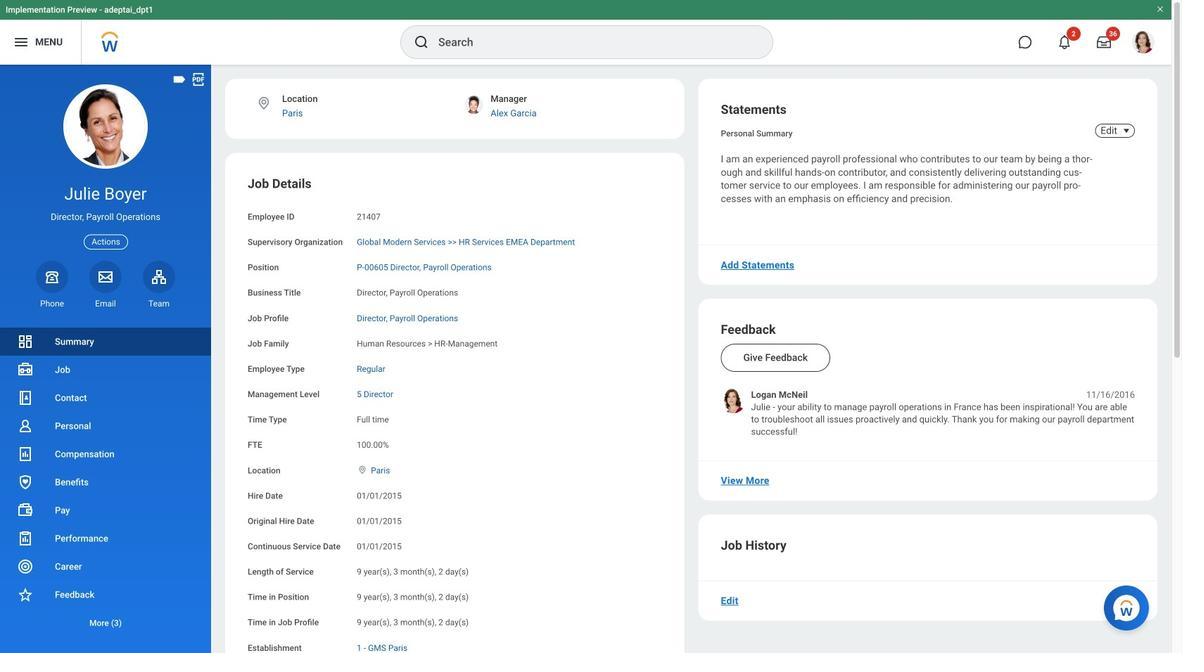Task type: vqa. For each thing, say whether or not it's contained in the screenshot.
San
no



Task type: describe. For each thing, give the bounding box(es) containing it.
phone julie boyer element
[[36, 298, 68, 310]]

phone image
[[42, 269, 62, 286]]

notifications large image
[[1058, 35, 1072, 49]]

view team image
[[151, 269, 167, 286]]

career image
[[17, 559, 34, 576]]

compensation image
[[17, 446, 34, 463]]

close environment banner image
[[1156, 5, 1165, 13]]

navigation pane region
[[0, 65, 211, 654]]

email julie boyer element
[[89, 298, 122, 310]]

personal summary element
[[721, 126, 793, 139]]

team julie boyer element
[[143, 298, 175, 310]]

mail image
[[97, 269, 114, 286]]

full time element
[[357, 412, 389, 425]]

feedback image
[[17, 587, 34, 604]]

view printable version (pdf) image
[[191, 72, 206, 87]]

performance image
[[17, 531, 34, 548]]

contact image
[[17, 390, 34, 407]]

location image
[[357, 465, 368, 475]]



Task type: locate. For each thing, give the bounding box(es) containing it.
inbox large image
[[1097, 35, 1111, 49]]

tag image
[[172, 72, 187, 87]]

location image
[[256, 96, 272, 111]]

profile logan mcneil image
[[1132, 31, 1155, 56]]

Search Workday  search field
[[438, 27, 744, 58]]

group
[[248, 176, 662, 654]]

banner
[[0, 0, 1172, 65]]

benefits image
[[17, 474, 34, 491]]

list
[[0, 328, 211, 638]]

justify image
[[13, 34, 30, 51]]

personal image
[[17, 418, 34, 435]]

pay image
[[17, 502, 34, 519]]

search image
[[413, 34, 430, 51]]

employee's photo (logan mcneil) image
[[721, 389, 746, 414]]

job image
[[17, 362, 34, 379]]

summary image
[[17, 334, 34, 350]]



